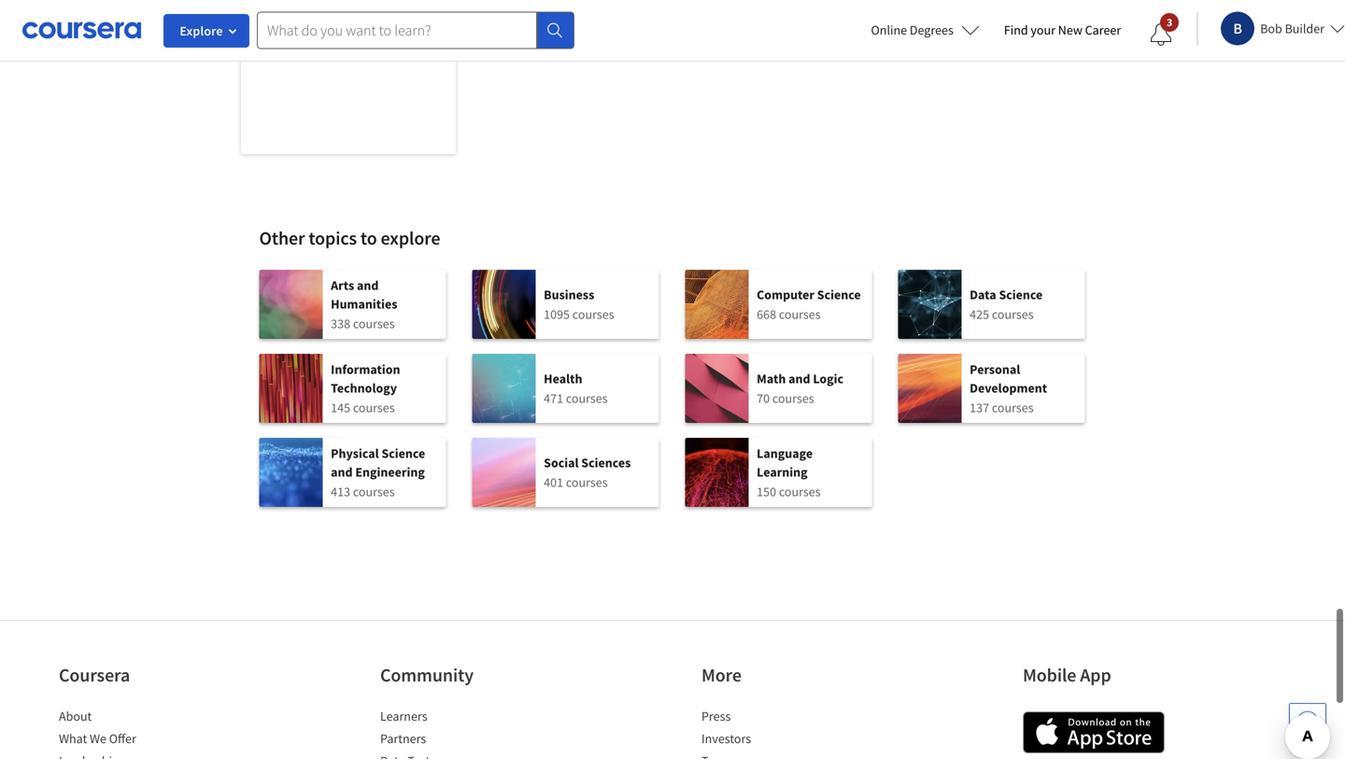 Task type: locate. For each thing, give the bounding box(es) containing it.
learners
[[380, 708, 428, 725]]

find your new career link
[[995, 19, 1131, 42]]

to
[[361, 227, 377, 250]]

app
[[1080, 664, 1112, 687]]

online degrees button
[[856, 9, 995, 50]]

and up humanities
[[357, 277, 379, 294]]

learners link
[[380, 708, 428, 725]]

explore
[[180, 22, 223, 39]]

courses inside data science 425 courses
[[992, 306, 1034, 323]]

new
[[1059, 21, 1083, 38]]

list item down partners link
[[380, 752, 539, 760]]

online degrees
[[871, 21, 954, 38]]

2 horizontal spatial science
[[999, 286, 1043, 303]]

and inside arts and humanities 338 courses
[[357, 277, 379, 294]]

1 horizontal spatial list item
[[380, 752, 539, 760]]

science for data science 425 courses
[[999, 286, 1043, 303]]

338
[[331, 315, 350, 332]]

and for math
[[789, 371, 811, 387]]

press link
[[702, 708, 731, 725]]

courses right the 425
[[992, 306, 1034, 323]]

courses down technology
[[353, 399, 395, 416]]

145
[[331, 399, 350, 416]]

courses down health
[[566, 390, 608, 407]]

list containing press
[[702, 707, 861, 760]]

bob builder
[[1261, 20, 1325, 37]]

3 list item from the left
[[702, 752, 861, 760]]

data science 425 courses
[[970, 286, 1043, 323]]

list containing arts and humanities
[[259, 270, 1086, 522]]

courses inside physical science and engineering 413 courses
[[353, 484, 395, 500]]

more
[[702, 664, 742, 687]]

courses inside information technology 145 courses
[[353, 399, 395, 416]]

courses
[[573, 306, 614, 323], [779, 306, 821, 323], [992, 306, 1034, 323], [353, 315, 395, 332], [566, 390, 608, 407], [773, 390, 815, 407], [353, 399, 395, 416], [992, 399, 1034, 416], [566, 474, 608, 491], [353, 484, 395, 500], [779, 484, 821, 500]]

list item down investors link
[[702, 752, 861, 760]]

list containing learners
[[380, 707, 539, 760]]

courses down development
[[992, 399, 1034, 416]]

partners link
[[380, 731, 426, 748]]

0 horizontal spatial list item
[[59, 752, 218, 760]]

1 vertical spatial and
[[789, 371, 811, 387]]

about link
[[59, 708, 92, 725]]

and up 413
[[331, 464, 353, 481]]

courses inside the social sciences 401 courses
[[566, 474, 608, 491]]

coursera image
[[22, 15, 141, 45]]

arts and humanities 338 courses
[[331, 277, 398, 332]]

science up engineering
[[382, 445, 425, 462]]

engineering
[[355, 464, 425, 481]]

1 list item from the left
[[59, 752, 218, 760]]

computer science 668 courses
[[757, 286, 861, 323]]

list for coursera
[[59, 707, 218, 760]]

arts
[[331, 277, 354, 294]]

what
[[59, 731, 87, 748]]

courses down the sciences on the left bottom
[[566, 474, 608, 491]]

social sciences 401 courses
[[544, 455, 631, 491]]

courses inside arts and humanities 338 courses
[[353, 315, 395, 332]]

courses down business
[[573, 306, 614, 323]]

courses down computer
[[779, 306, 821, 323]]

list
[[259, 270, 1086, 522], [59, 707, 218, 760], [380, 707, 539, 760], [702, 707, 861, 760]]

courses down humanities
[[353, 315, 395, 332]]

download on the app store image
[[1023, 712, 1165, 754]]

language
[[757, 445, 813, 462]]

list containing about
[[59, 707, 218, 760]]

courses down engineering
[[353, 484, 395, 500]]

courses down learning
[[779, 484, 821, 500]]

science inside computer science 668 courses
[[817, 286, 861, 303]]

2 horizontal spatial list item
[[702, 752, 861, 760]]

technology
[[331, 380, 397, 397]]

2 horizontal spatial and
[[789, 371, 811, 387]]

science inside data science 425 courses
[[999, 286, 1043, 303]]

science for physical science and engineering 413 courses
[[382, 445, 425, 462]]

b
[[1234, 19, 1243, 38]]

list item
[[59, 752, 218, 760], [380, 752, 539, 760], [702, 752, 861, 760]]

0 vertical spatial and
[[357, 277, 379, 294]]

show notifications image
[[1151, 23, 1173, 46]]

list item down offer
[[59, 752, 218, 760]]

computer
[[757, 286, 815, 303]]

learners partners
[[380, 708, 428, 748]]

0 horizontal spatial and
[[331, 464, 353, 481]]

3
[[1167, 15, 1173, 29]]

other
[[259, 227, 305, 250]]

about what we offer
[[59, 708, 136, 748]]

mobile
[[1023, 664, 1077, 687]]

and right math
[[789, 371, 811, 387]]

0 horizontal spatial science
[[382, 445, 425, 462]]

investors link
[[702, 731, 751, 748]]

science
[[817, 286, 861, 303], [999, 286, 1043, 303], [382, 445, 425, 462]]

list for more
[[702, 707, 861, 760]]

list item for more
[[702, 752, 861, 760]]

2 list item from the left
[[380, 752, 539, 760]]

2 vertical spatial and
[[331, 464, 353, 481]]

online
[[871, 21, 907, 38]]

science inside physical science and engineering 413 courses
[[382, 445, 425, 462]]

1 horizontal spatial science
[[817, 286, 861, 303]]

and
[[357, 277, 379, 294], [789, 371, 811, 387], [331, 464, 353, 481]]

and inside math and logic 70 courses
[[789, 371, 811, 387]]

topics
[[309, 227, 357, 250]]

1 horizontal spatial and
[[357, 277, 379, 294]]

courses inside personal development 137 courses
[[992, 399, 1034, 416]]

math
[[757, 371, 786, 387]]

science right computer
[[817, 286, 861, 303]]

None search field
[[257, 12, 575, 49]]

courses down math
[[773, 390, 815, 407]]

and for arts
[[357, 277, 379, 294]]

science right data
[[999, 286, 1043, 303]]



Task type: describe. For each thing, give the bounding box(es) containing it.
personal development 137 courses
[[970, 361, 1048, 416]]

471
[[544, 390, 564, 407]]

explore button
[[164, 14, 250, 48]]

press
[[702, 708, 731, 725]]

coursera
[[59, 664, 130, 687]]

courses inside language learning 150 courses
[[779, 484, 821, 500]]

development
[[970, 380, 1048, 397]]

physical
[[331, 445, 379, 462]]

language learning 150 courses
[[757, 445, 821, 500]]

courses inside business 1095 courses
[[573, 306, 614, 323]]

mobile app
[[1023, 664, 1112, 687]]

humanities
[[331, 296, 398, 313]]

137
[[970, 399, 990, 416]]

150
[[757, 484, 777, 500]]

information
[[331, 361, 400, 378]]

413
[[331, 484, 350, 500]]

health 471 courses
[[544, 371, 608, 407]]

find
[[1004, 21, 1028, 38]]

partners
[[380, 731, 426, 748]]

sciences
[[582, 455, 631, 471]]

offer
[[109, 731, 136, 748]]

425
[[970, 306, 990, 323]]

courses inside health 471 courses
[[566, 390, 608, 407]]

we
[[90, 731, 106, 748]]

list item for community
[[380, 752, 539, 760]]

list for other topics to explore
[[259, 270, 1086, 522]]

668
[[757, 306, 777, 323]]

science for computer science 668 courses
[[817, 286, 861, 303]]

what we offer link
[[59, 731, 136, 748]]

social
[[544, 455, 579, 471]]

career
[[1086, 21, 1122, 38]]

health
[[544, 371, 583, 387]]

3 button
[[1136, 12, 1188, 57]]

70
[[757, 390, 770, 407]]

find your new career
[[1004, 21, 1122, 38]]

investors
[[702, 731, 751, 748]]

401
[[544, 474, 564, 491]]

What do you want to learn? text field
[[257, 12, 537, 49]]

learning
[[757, 464, 808, 481]]

help center image
[[1297, 711, 1319, 734]]

physical science and engineering 413 courses
[[331, 445, 425, 500]]

business
[[544, 286, 595, 303]]

math and logic 70 courses
[[757, 371, 844, 407]]

about
[[59, 708, 92, 725]]

explore
[[381, 227, 441, 250]]

other topics to explore
[[259, 227, 441, 250]]

and inside physical science and engineering 413 courses
[[331, 464, 353, 481]]

courses inside math and logic 70 courses
[[773, 390, 815, 407]]

1095
[[544, 306, 570, 323]]

degrees
[[910, 21, 954, 38]]

information technology 145 courses
[[331, 361, 400, 416]]

business 1095 courses
[[544, 286, 614, 323]]

logic
[[813, 371, 844, 387]]

list item for coursera
[[59, 752, 218, 760]]

personal
[[970, 361, 1021, 378]]

list for community
[[380, 707, 539, 760]]

press investors
[[702, 708, 751, 748]]

courses inside computer science 668 courses
[[779, 306, 821, 323]]

builder
[[1285, 20, 1325, 37]]

bob
[[1261, 20, 1283, 37]]

community
[[380, 664, 474, 687]]

your
[[1031, 21, 1056, 38]]

data
[[970, 286, 997, 303]]



Task type: vqa. For each thing, say whether or not it's contained in the screenshot.
topmost skills
no



